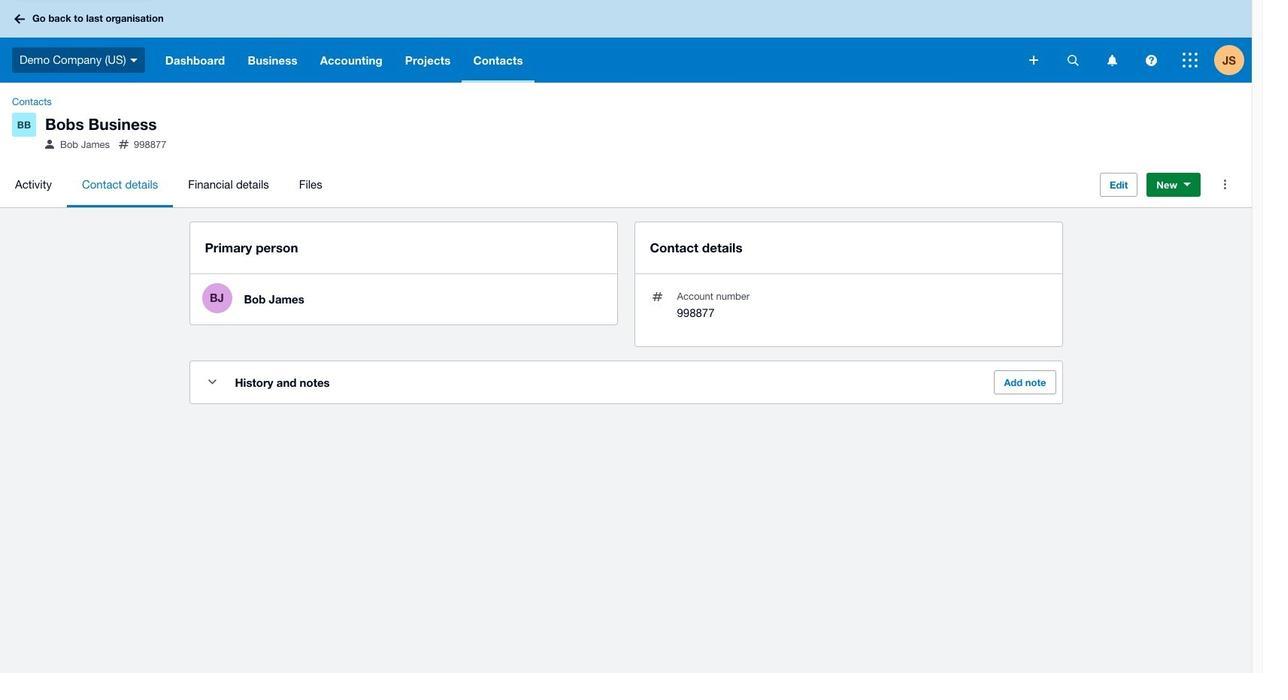 Task type: vqa. For each thing, say whether or not it's contained in the screenshot.
Actions icon
no



Task type: locate. For each thing, give the bounding box(es) containing it.
toggle image
[[208, 380, 217, 385]]

menu
[[0, 162, 1088, 207]]

svg image
[[14, 14, 25, 24], [1183, 53, 1198, 68], [1068, 55, 1079, 66], [1108, 55, 1117, 66], [130, 58, 137, 62]]

0 horizontal spatial svg image
[[1030, 56, 1039, 65]]

actions menu image
[[1210, 170, 1240, 200]]

svg image
[[1146, 55, 1157, 66], [1030, 56, 1039, 65]]

banner
[[0, 0, 1252, 83]]



Task type: describe. For each thing, give the bounding box(es) containing it.
1 horizontal spatial svg image
[[1146, 55, 1157, 66]]



